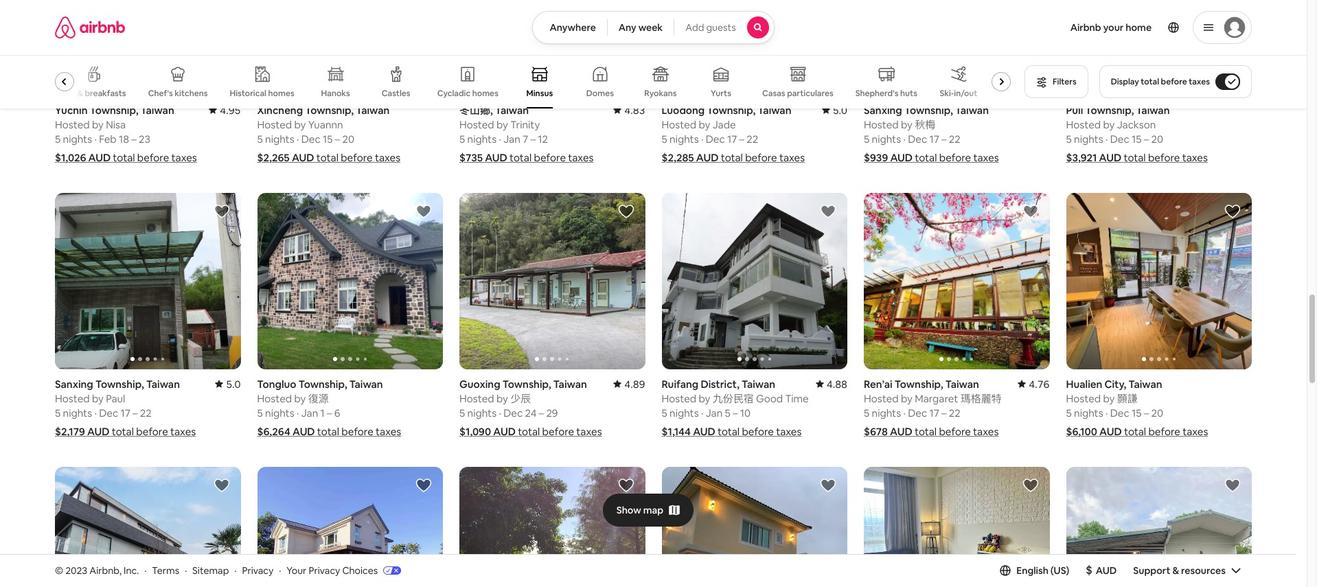 Task type: locate. For each thing, give the bounding box(es) containing it.
township, up the 'jackson'
[[1086, 104, 1134, 117]]

by inside yuchih township, taiwan hosted by nisa 5 nights · feb 18 – 23 $1,026 aud total before taxes
[[92, 118, 104, 131]]

support & resources
[[1134, 564, 1226, 577]]

add guests button
[[674, 11, 775, 44]]

add
[[686, 21, 704, 34]]

5 up the $1,144 aud
[[662, 406, 667, 419]]

group
[[55, 55, 1017, 109], [55, 193, 241, 369], [257, 193, 443, 369], [460, 193, 645, 369], [662, 193, 848, 369], [864, 193, 1050, 369], [1066, 193, 1252, 369], [55, 467, 241, 587], [257, 467, 443, 587], [460, 467, 645, 587], [662, 467, 848, 587], [864, 467, 1050, 587], [1066, 467, 1252, 587]]

20 inside hualien city, taiwan hosted by 顥謙 5 nights · dec 15 – 20 $6,100 aud total before taxes
[[1151, 406, 1164, 419]]

· up $678 aud
[[903, 406, 906, 419]]

total inside "sanxing township, taiwan hosted by 秋梅 5 nights · dec 17 – 22 $939 aud total before taxes"
[[915, 151, 937, 164]]

0 horizontal spatial &
[[77, 88, 83, 99]]

22 inside luodong township, taiwan hosted by jade 5 nights · dec 17 – 22 $2,285 aud total before taxes
[[747, 132, 758, 145]]

hosted for sanxing township, taiwan hosted by paul 5 nights · dec 17 – 22 $2,179 aud total before taxes
[[55, 392, 90, 405]]

shepherd's
[[856, 88, 899, 99]]

by down 'district,'
[[699, 392, 710, 405]]

1 vertical spatial sanxing
[[55, 378, 93, 391]]

nights up $939 aud
[[872, 132, 901, 145]]

sanxing inside sanxing township, taiwan hosted by paul 5 nights · dec 17 – 22 $2,179 aud total before taxes
[[55, 378, 93, 391]]

taiwan for hualien city, taiwan hosted by 顥謙 5 nights · dec 15 – 20 $6,100 aud total before taxes
[[1129, 378, 1163, 391]]

– for sanxing township, taiwan hosted by 秋梅 5 nights · dec 17 – 22 $939 aud total before taxes
[[942, 132, 947, 145]]

by for sanxing township, taiwan hosted by 秋梅 5 nights · dec 17 – 22 $939 aud total before taxes
[[901, 118, 913, 131]]

by left 少辰
[[497, 392, 508, 405]]

· up $6,264 aud
[[297, 406, 299, 419]]

cycladic homes
[[437, 88, 499, 99]]

hosted inside ruifang district, taiwan hosted by 九份民宿 good time 5 nights · jan 5 – 10 $1,144 aud total before taxes
[[662, 392, 697, 405]]

1 vertical spatial 5.0 out of 5 average rating image
[[215, 378, 241, 391]]

秋梅
[[915, 118, 936, 131]]

nights up $2,179 aud
[[63, 406, 92, 419]]

hosted inside hualien city, taiwan hosted by 顥謙 5 nights · dec 15 – 20 $6,100 aud total before taxes
[[1066, 392, 1101, 405]]

by for guoxing township, taiwan hosted by 少辰 5 nights · dec 24 – 29 $1,090 aud total before taxes
[[497, 392, 508, 405]]

taxes
[[1189, 76, 1210, 87], [171, 151, 197, 164], [375, 151, 401, 164], [568, 151, 594, 164], [780, 151, 805, 164], [974, 151, 999, 164], [1183, 151, 1208, 164], [170, 425, 196, 438], [376, 425, 401, 438], [576, 425, 602, 438], [776, 425, 802, 438], [973, 425, 999, 438], [1183, 425, 1208, 438]]

22 for 秋梅
[[949, 132, 961, 145]]

township,
[[90, 104, 138, 117], [305, 104, 354, 117], [707, 104, 756, 117], [905, 104, 953, 117], [1086, 104, 1134, 117], [95, 378, 144, 391], [299, 378, 347, 391], [503, 378, 551, 391], [895, 378, 943, 391]]

22 inside ren'ai township, taiwan hosted by margaret 瑪格麗特 5 nights · dec 17 – 22 $678 aud total before taxes
[[949, 406, 961, 419]]

23
[[139, 132, 150, 145]]

township, inside guoxing township, taiwan hosted by 少辰 5 nights · dec 24 – 29 $1,090 aud total before taxes
[[503, 378, 551, 391]]

nights up $1,026 aud
[[63, 132, 92, 145]]

5 up $2,265 aud
[[257, 132, 263, 145]]

1 vertical spatial 5.0
[[226, 378, 241, 391]]

22 inside "sanxing township, taiwan hosted by 秋梅 5 nights · dec 17 – 22 $939 aud total before taxes"
[[949, 132, 961, 145]]

$3,921 aud
[[1066, 151, 1122, 164]]

1 vertical spatial &
[[1173, 564, 1179, 577]]

5.0 out of 5 average rating image left tongluo on the left of the page
[[215, 378, 241, 391]]

total down the 7
[[510, 151, 532, 164]]

· up $6,100 aud
[[1106, 406, 1108, 419]]

None search field
[[533, 11, 775, 44]]

total down 秋梅
[[915, 151, 937, 164]]

terms
[[152, 564, 179, 577]]

5 for sanxing township, taiwan hosted by paul 5 nights · dec 17 – 22 $2,179 aud total before taxes
[[55, 406, 61, 419]]

filters
[[1053, 76, 1077, 87]]

township, inside sanxing township, taiwan hosted by paul 5 nights · dec 17 – 22 $2,179 aud total before taxes
[[95, 378, 144, 391]]

before inside "sanxing township, taiwan hosted by 秋梅 5 nights · dec 17 – 22 $939 aud total before taxes"
[[939, 151, 971, 164]]

taxes for sanxing township, taiwan hosted by paul 5 nights · dec 17 – 22 $2,179 aud total before taxes
[[170, 425, 196, 438]]

· up $1,090 aud
[[499, 406, 501, 419]]

nights inside puli township, taiwan hosted by jackson 5 nights · dec 15 – 20 $3,921 aud total before taxes
[[1074, 132, 1103, 145]]

· up $939 aud
[[903, 132, 906, 145]]

add to wishlist: dongshan township, taiwan image
[[618, 477, 634, 494]]

total down the jade
[[721, 151, 743, 164]]

township, for paul
[[95, 378, 144, 391]]

before for guoxing township, taiwan hosted by 少辰 5 nights · dec 24 – 29 $1,090 aud total before taxes
[[542, 425, 574, 438]]

5 up $939 aud
[[864, 132, 870, 145]]

total down 18
[[113, 151, 135, 164]]

2 horizontal spatial jan
[[706, 406, 723, 419]]

total down "九份民宿" on the right bottom
[[718, 425, 740, 438]]

jan down "九份民宿" on the right bottom
[[706, 406, 723, 419]]

dec down 少辰
[[504, 406, 523, 419]]

taxes inside puli township, taiwan hosted by jackson 5 nights · dec 15 – 20 $3,921 aud total before taxes
[[1183, 151, 1208, 164]]

sanxing down shepherd's huts on the right top
[[864, 104, 902, 117]]

by inside 'xincheng township, taiwan hosted by yuannn 5 nights · dec 15 – 20 $2,265 aud total before taxes'
[[294, 118, 306, 131]]

17 down margaret
[[930, 406, 939, 419]]

20 inside puli township, taiwan hosted by jackson 5 nights · dec 15 – 20 $3,921 aud total before taxes
[[1151, 132, 1164, 145]]

4.89 out of 5 average rating image
[[614, 378, 645, 391]]

add to wishlist: ruifang district, taiwan image
[[820, 203, 837, 220]]

5 for xincheng township, taiwan hosted by yuannn 5 nights · dec 15 – 20 $2,265 aud total before taxes
[[257, 132, 263, 145]]

total down 顥謙
[[1124, 425, 1146, 438]]

5 for yuchih township, taiwan hosted by nisa 5 nights · feb 18 – 23 $1,026 aud total before taxes
[[55, 132, 61, 145]]

$ aud
[[1086, 563, 1117, 578]]

before inside guoxing township, taiwan hosted by 少辰 5 nights · dec 24 – 29 $1,090 aud total before taxes
[[542, 425, 574, 438]]

historical
[[230, 88, 266, 99]]

bed & breakfasts
[[60, 88, 126, 99]]

17
[[727, 132, 737, 145], [930, 132, 939, 145], [120, 406, 130, 419], [930, 406, 939, 419]]

nights for yuchih township, taiwan hosted by nisa 5 nights · feb 18 – 23 $1,026 aud total before taxes
[[63, 132, 92, 145]]

hosted down the xincheng
[[257, 118, 292, 131]]

taxes for puli township, taiwan hosted by jackson 5 nights · dec 15 – 20 $3,921 aud total before taxes
[[1183, 151, 1208, 164]]

nights up $3,921 aud
[[1074, 132, 1103, 145]]

dec for $3,921 aud
[[1110, 132, 1130, 145]]

puli
[[1066, 104, 1083, 117]]

5 down "九份民宿" on the right bottom
[[725, 406, 731, 419]]

township, up yuannn
[[305, 104, 354, 117]]

taiwan inside guoxing township, taiwan hosted by 少辰 5 nights · dec 24 – 29 $1,090 aud total before taxes
[[553, 378, 587, 391]]

0 vertical spatial sanxing
[[864, 104, 902, 117]]

– inside yuchih township, taiwan hosted by nisa 5 nights · feb 18 – 23 $1,026 aud total before taxes
[[131, 132, 136, 145]]

· up $2,285 aud
[[701, 132, 704, 145]]

by left 秋梅
[[901, 118, 913, 131]]

homes up 冬山鄉,
[[472, 88, 499, 99]]

$6,100 aud
[[1066, 425, 1122, 438]]

15 inside 'xincheng township, taiwan hosted by yuannn 5 nights · dec 15 – 20 $2,265 aud total before taxes'
[[323, 132, 333, 145]]

17 inside sanxing township, taiwan hosted by paul 5 nights · dec 17 – 22 $2,179 aud total before taxes
[[120, 406, 130, 419]]

total for hualien city, taiwan hosted by 顥謙 5 nights · dec 15 – 20 $6,100 aud total before taxes
[[1124, 425, 1146, 438]]

before inside hualien city, taiwan hosted by 顥謙 5 nights · dec 15 – 20 $6,100 aud total before taxes
[[1149, 425, 1181, 438]]

by up feb
[[92, 118, 104, 131]]

17 down 秋梅
[[930, 132, 939, 145]]

hosted for ren'ai township, taiwan hosted by margaret 瑪格麗特 5 nights · dec 17 – 22 $678 aud total before taxes
[[864, 392, 899, 405]]

total inside guoxing township, taiwan hosted by 少辰 5 nights · dec 24 – 29 $1,090 aud total before taxes
[[518, 425, 540, 438]]

4.88
[[827, 378, 848, 391]]

dec down yuannn
[[301, 132, 321, 145]]

resources
[[1181, 564, 1226, 577]]

5.0 out of 5 average rating image for luodong township, taiwan hosted by jade 5 nights · dec 17 – 22 $2,285 aud total before taxes
[[822, 104, 848, 117]]

township, inside puli township, taiwan hosted by jackson 5 nights · dec 15 – 20 $3,921 aud total before taxes
[[1086, 104, 1134, 117]]

15 inside puli township, taiwan hosted by jackson 5 nights · dec 15 – 20 $3,921 aud total before taxes
[[1132, 132, 1142, 145]]

hosted up $2,179 aud
[[55, 392, 90, 405]]

5 up $678 aud
[[864, 406, 870, 419]]

nights inside yuchih township, taiwan hosted by nisa 5 nights · feb 18 – 23 $1,026 aud total before taxes
[[63, 132, 92, 145]]

0 horizontal spatial privacy
[[242, 564, 274, 577]]

29
[[546, 406, 558, 419]]

5.0 out of 5 average rating image down particulares
[[822, 104, 848, 117]]

0 horizontal spatial sanxing
[[55, 378, 93, 391]]

20 for hosted by jackson
[[1151, 132, 1164, 145]]

yuchih township, taiwan hosted by nisa 5 nights · feb 18 – 23 $1,026 aud total before taxes
[[55, 104, 197, 164]]

dec down paul at the bottom of the page
[[99, 406, 118, 419]]

dec inside puli township, taiwan hosted by jackson 5 nights · dec 15 – 20 $3,921 aud total before taxes
[[1110, 132, 1130, 145]]

dec inside "sanxing township, taiwan hosted by 秋梅 5 nights · dec 17 – 22 $939 aud total before taxes"
[[908, 132, 927, 145]]

township, inside ren'ai township, taiwan hosted by margaret 瑪格麗特 5 nights · dec 17 – 22 $678 aud total before taxes
[[895, 378, 943, 391]]

0 vertical spatial 5.0 out of 5 average rating image
[[822, 104, 848, 117]]

by
[[92, 118, 104, 131], [294, 118, 306, 131], [497, 118, 508, 131], [699, 118, 710, 131], [901, 118, 913, 131], [1103, 118, 1115, 131], [92, 392, 104, 405], [294, 392, 306, 405], [497, 392, 508, 405], [699, 392, 710, 405], [901, 392, 913, 405], [1103, 392, 1115, 405]]

sanxing up $2,179 aud
[[55, 378, 93, 391]]

taiwan for xincheng township, taiwan hosted by yuannn 5 nights · dec 15 – 20 $2,265 aud total before taxes
[[356, 104, 390, 117]]

homes
[[268, 88, 294, 99], [472, 88, 499, 99]]

· inside the tongluo township, taiwan hosted by 復源 5 nights · jan 1 – 6 $6,264 aud total before taxes
[[297, 406, 299, 419]]

township, up the jade
[[707, 104, 756, 117]]

taxes inside luodong township, taiwan hosted by jade 5 nights · dec 17 – 22 $2,285 aud total before taxes
[[780, 151, 805, 164]]

17 down the jade
[[727, 132, 737, 145]]

· right inc.
[[144, 564, 147, 577]]

0 vertical spatial &
[[77, 88, 83, 99]]

5 for tongluo township, taiwan hosted by 復源 5 nights · jan 1 – 6 $6,264 aud total before taxes
[[257, 406, 263, 419]]

township, for nisa
[[90, 104, 138, 117]]

dec down the jade
[[706, 132, 725, 145]]

show map button
[[603, 494, 694, 527]]

castles
[[382, 88, 410, 99]]

nights up $6,264 aud
[[265, 406, 294, 419]]

5 inside guoxing township, taiwan hosted by 少辰 5 nights · dec 24 – 29 $1,090 aud total before taxes
[[460, 406, 465, 419]]

– inside sanxing township, taiwan hosted by paul 5 nights · dec 17 – 22 $2,179 aud total before taxes
[[133, 406, 138, 419]]

& right support on the right of the page
[[1173, 564, 1179, 577]]

paul
[[106, 392, 125, 405]]

by left margaret
[[901, 392, 913, 405]]

17 inside ren'ai township, taiwan hosted by margaret 瑪格麗特 5 nights · dec 17 – 22 $678 aud total before taxes
[[930, 406, 939, 419]]

before for luodong township, taiwan hosted by jade 5 nights · dec 17 – 22 $2,285 aud total before taxes
[[745, 151, 777, 164]]

17 down paul at the bottom of the page
[[120, 406, 130, 419]]

22 inside sanxing township, taiwan hosted by paul 5 nights · dec 17 – 22 $2,179 aud total before taxes
[[140, 406, 152, 419]]

english (us) button
[[1000, 564, 1070, 577]]

taxes inside sanxing township, taiwan hosted by paul 5 nights · dec 17 – 22 $2,179 aud total before taxes
[[170, 425, 196, 438]]

before inside ren'ai township, taiwan hosted by margaret 瑪格麗特 5 nights · dec 17 – 22 $678 aud total before taxes
[[939, 425, 971, 438]]

5 inside the tongluo township, taiwan hosted by 復源 5 nights · jan 1 – 6 $6,264 aud total before taxes
[[257, 406, 263, 419]]

ruifang district, taiwan hosted by 九份民宿 good time 5 nights · jan 5 – 10 $1,144 aud total before taxes
[[662, 378, 809, 438]]

domes
[[586, 88, 614, 99]]

· up $2,179 aud
[[94, 406, 97, 419]]

5 up $735 aud
[[460, 132, 465, 145]]

hosted for sanxing township, taiwan hosted by 秋梅 5 nights · dec 17 – 22 $939 aud total before taxes
[[864, 118, 899, 131]]

jan inside 冬山鄉, taiwan hosted by trinity 5 nights · jan 7 – 12 $735 aud total before taxes
[[504, 132, 520, 145]]

taiwan inside 'xincheng township, taiwan hosted by yuannn 5 nights · dec 15 – 20 $2,265 aud total before taxes'
[[356, 104, 390, 117]]

hosted
[[55, 118, 90, 131], [257, 118, 292, 131], [460, 118, 494, 131], [662, 118, 697, 131], [864, 118, 899, 131], [1066, 118, 1101, 131], [55, 392, 90, 405], [257, 392, 292, 405], [460, 392, 494, 405], [662, 392, 697, 405], [864, 392, 899, 405], [1066, 392, 1101, 405]]

nights up $678 aud
[[872, 406, 901, 419]]

15 down yuannn
[[323, 132, 333, 145]]

nights up $6,100 aud
[[1074, 406, 1103, 419]]

5 inside sanxing township, taiwan hosted by paul 5 nights · dec 17 – 22 $2,179 aud total before taxes
[[55, 406, 61, 419]]

english
[[1017, 564, 1049, 577]]

5 up $1,090 aud
[[460, 406, 465, 419]]

total down 1
[[317, 425, 339, 438]]

20 inside 'xincheng township, taiwan hosted by yuannn 5 nights · dec 15 – 20 $2,265 aud total before taxes'
[[342, 132, 354, 145]]

total inside yuchih township, taiwan hosted by nisa 5 nights · feb 18 – 23 $1,026 aud total before taxes
[[113, 151, 135, 164]]

hosted inside puli township, taiwan hosted by jackson 5 nights · dec 15 – 20 $3,921 aud total before taxes
[[1066, 118, 1101, 131]]

– inside 'xincheng township, taiwan hosted by yuannn 5 nights · dec 15 – 20 $2,265 aud total before taxes'
[[335, 132, 340, 145]]

before inside luodong township, taiwan hosted by jade 5 nights · dec 17 – 22 $2,285 aud total before taxes
[[745, 151, 777, 164]]

total inside puli township, taiwan hosted by jackson 5 nights · dec 15 – 20 $3,921 aud total before taxes
[[1124, 151, 1146, 164]]

15 inside hualien city, taiwan hosted by 顥謙 5 nights · dec 15 – 20 $6,100 aud total before taxes
[[1132, 406, 1142, 419]]

hosted down "puli"
[[1066, 118, 1101, 131]]

township, up 少辰
[[503, 378, 551, 391]]

15 down 顥謙
[[1132, 406, 1142, 419]]

復源
[[308, 392, 329, 405]]

township, up 秋梅
[[905, 104, 953, 117]]

jan left 1
[[301, 406, 318, 419]]

4.83
[[625, 104, 645, 117]]

5 for puli township, taiwan hosted by jackson 5 nights · dec 15 – 20 $3,921 aud total before taxes
[[1066, 132, 1072, 145]]

1 horizontal spatial homes
[[472, 88, 499, 99]]

by inside ruifang district, taiwan hosted by 九份民宿 good time 5 nights · jan 5 – 10 $1,144 aud total before taxes
[[699, 392, 710, 405]]

冬山鄉, taiwan hosted by trinity 5 nights · jan 7 – 12 $735 aud total before taxes
[[460, 104, 594, 164]]

– inside hualien city, taiwan hosted by 顥謙 5 nights · dec 15 – 20 $6,100 aud total before taxes
[[1144, 406, 1149, 419]]

by inside the tongluo township, taiwan hosted by 復源 5 nights · jan 1 – 6 $6,264 aud total before taxes
[[294, 392, 306, 405]]

$678 aud
[[864, 425, 913, 438]]

by inside luodong township, taiwan hosted by jade 5 nights · dec 17 – 22 $2,285 aud total before taxes
[[699, 118, 710, 131]]

nights inside 'xincheng township, taiwan hosted by yuannn 5 nights · dec 15 – 20 $2,265 aud total before taxes'
[[265, 132, 294, 145]]

total down margaret
[[915, 425, 937, 438]]

taiwan inside the tongluo township, taiwan hosted by 復源 5 nights · jan 1 – 6 $6,264 aud total before taxes
[[349, 378, 383, 391]]

– inside guoxing township, taiwan hosted by 少辰 5 nights · dec 24 – 29 $1,090 aud total before taxes
[[539, 406, 544, 419]]

nights inside guoxing township, taiwan hosted by 少辰 5 nights · dec 24 – 29 $1,090 aud total before taxes
[[467, 406, 497, 419]]

nights up $1,090 aud
[[467, 406, 497, 419]]

taiwan inside sanxing township, taiwan hosted by paul 5 nights · dec 17 – 22 $2,179 aud total before taxes
[[146, 378, 180, 391]]

by for tongluo township, taiwan hosted by 復源 5 nights · jan 1 – 6 $6,264 aud total before taxes
[[294, 392, 306, 405]]

5 up $2,179 aud
[[55, 406, 61, 419]]

by for sanxing township, taiwan hosted by paul 5 nights · dec 17 – 22 $2,179 aud total before taxes
[[92, 392, 104, 405]]

total for tongluo township, taiwan hosted by 復源 5 nights · jan 1 – 6 $6,264 aud total before taxes
[[317, 425, 339, 438]]

homes for cycladic homes
[[472, 88, 499, 99]]

2 privacy from the left
[[309, 564, 340, 577]]

nights inside sanxing township, taiwan hosted by paul 5 nights · dec 17 – 22 $2,179 aud total before taxes
[[63, 406, 92, 419]]

sanxing township, taiwan hosted by 秋梅 5 nights · dec 17 – 22 $939 aud total before taxes
[[864, 104, 999, 164]]

15 down the 'jackson'
[[1132, 132, 1142, 145]]

5 inside yuchih township, taiwan hosted by nisa 5 nights · feb 18 – 23 $1,026 aud total before taxes
[[55, 132, 61, 145]]

5 up $1,026 aud
[[55, 132, 61, 145]]

hosted down yuchih
[[55, 118, 90, 131]]

anywhere button
[[533, 11, 608, 44]]

17 for paul
[[120, 406, 130, 419]]

· left feb
[[94, 132, 97, 145]]

total inside ren'ai township, taiwan hosted by margaret 瑪格麗特 5 nights · dec 17 – 22 $678 aud total before taxes
[[915, 425, 937, 438]]

5 up $6,100 aud
[[1066, 406, 1072, 419]]

cycladic
[[437, 88, 471, 99]]

hosted down luodong
[[662, 118, 697, 131]]

– for sanxing township, taiwan hosted by paul 5 nights · dec 17 – 22 $2,179 aud total before taxes
[[133, 406, 138, 419]]

0 horizontal spatial jan
[[301, 406, 318, 419]]

– inside 冬山鄉, taiwan hosted by trinity 5 nights · jan 7 – 12 $735 aud total before taxes
[[531, 132, 536, 145]]

5
[[55, 132, 61, 145], [257, 132, 263, 145], [460, 132, 465, 145], [662, 132, 667, 145], [864, 132, 870, 145], [1066, 132, 1072, 145], [55, 406, 61, 419], [257, 406, 263, 419], [460, 406, 465, 419], [662, 406, 667, 419], [725, 406, 731, 419], [864, 406, 870, 419], [1066, 406, 1072, 419]]

ren'ai
[[864, 378, 893, 391]]

breakfasts
[[85, 88, 126, 99]]

taiwan
[[141, 104, 174, 117], [356, 104, 390, 117], [495, 104, 529, 117], [758, 104, 792, 117], [955, 104, 989, 117], [1136, 104, 1170, 117], [146, 378, 180, 391], [349, 378, 383, 391], [553, 378, 587, 391], [742, 378, 776, 391], [946, 378, 979, 391], [1129, 378, 1163, 391]]

total inside hualien city, taiwan hosted by 顥謙 5 nights · dec 15 – 20 $6,100 aud total before taxes
[[1124, 425, 1146, 438]]

time
[[785, 392, 809, 405]]

· inside puli township, taiwan hosted by jackson 5 nights · dec 15 – 20 $3,921 aud total before taxes
[[1106, 132, 1108, 145]]

total for guoxing township, taiwan hosted by 少辰 5 nights · dec 24 – 29 $1,090 aud total before taxes
[[518, 425, 540, 438]]

before inside sanxing township, taiwan hosted by paul 5 nights · dec 17 – 22 $2,179 aud total before taxes
[[136, 425, 168, 438]]

ski-
[[940, 88, 954, 99]]

24
[[525, 406, 537, 419]]

dec down margaret
[[908, 406, 927, 419]]

by for hualien city, taiwan hosted by 顥謙 5 nights · dec 15 – 20 $6,100 aud total before taxes
[[1103, 392, 1115, 405]]

by left trinity
[[497, 118, 508, 131]]

– for guoxing township, taiwan hosted by 少辰 5 nights · dec 24 – 29 $1,090 aud total before taxes
[[539, 406, 544, 419]]

taiwan inside ren'ai township, taiwan hosted by margaret 瑪格麗特 5 nights · dec 17 – 22 $678 aud total before taxes
[[946, 378, 979, 391]]

sanxing
[[864, 104, 902, 117], [55, 378, 93, 391]]

15 for 顥謙
[[1132, 406, 1142, 419]]

by inside "sanxing township, taiwan hosted by 秋梅 5 nights · dec 17 – 22 $939 aud total before taxes"
[[901, 118, 913, 131]]

before for sanxing township, taiwan hosted by 秋梅 5 nights · dec 17 – 22 $939 aud total before taxes
[[939, 151, 971, 164]]

township, up 復源
[[299, 378, 347, 391]]

aud
[[1096, 564, 1117, 577]]

& inside group
[[77, 88, 83, 99]]

nights inside hualien city, taiwan hosted by 顥謙 5 nights · dec 15 – 20 $6,100 aud total before taxes
[[1074, 406, 1103, 419]]

before inside puli township, taiwan hosted by jackson 5 nights · dec 15 – 20 $3,921 aud total before taxes
[[1148, 151, 1180, 164]]

township, inside "sanxing township, taiwan hosted by 秋梅 5 nights · dec 17 – 22 $939 aud total before taxes"
[[905, 104, 953, 117]]

taxes inside hualien city, taiwan hosted by 顥謙 5 nights · dec 15 – 20 $6,100 aud total before taxes
[[1183, 425, 1208, 438]]

0 horizontal spatial homes
[[268, 88, 294, 99]]

total inside luodong township, taiwan hosted by jade 5 nights · dec 17 – 22 $2,285 aud total before taxes
[[721, 151, 743, 164]]

shepherd's huts
[[856, 88, 918, 99]]

taiwan for sanxing township, taiwan hosted by paul 5 nights · dec 17 – 22 $2,179 aud total before taxes
[[146, 378, 180, 391]]

0 horizontal spatial 5.0
[[226, 378, 241, 391]]

total down 24
[[518, 425, 540, 438]]

– for yuchih township, taiwan hosted by nisa 5 nights · feb 18 – 23 $1,026 aud total before taxes
[[131, 132, 136, 145]]

4.89
[[625, 378, 645, 391]]

nights for puli township, taiwan hosted by jackson 5 nights · dec 15 – 20 $3,921 aud total before taxes
[[1074, 132, 1103, 145]]

nights for guoxing township, taiwan hosted by 少辰 5 nights · dec 24 – 29 $1,090 aud total before taxes
[[467, 406, 497, 419]]

$
[[1086, 563, 1093, 578]]

1 horizontal spatial sanxing
[[864, 104, 902, 117]]

15
[[323, 132, 333, 145], [1132, 132, 1142, 145], [1132, 406, 1142, 419]]

total for luodong township, taiwan hosted by jade 5 nights · dec 17 – 22 $2,285 aud total before taxes
[[721, 151, 743, 164]]

17 inside luodong township, taiwan hosted by jade 5 nights · dec 17 – 22 $2,285 aud total before taxes
[[727, 132, 737, 145]]

nights for tongluo township, taiwan hosted by 復源 5 nights · jan 1 – 6 $6,264 aud total before taxes
[[265, 406, 294, 419]]

by left the jade
[[699, 118, 710, 131]]

hualien city, taiwan hosted by 顥謙 5 nights · dec 15 – 20 $6,100 aud total before taxes
[[1066, 378, 1208, 438]]

by down city,
[[1103, 392, 1115, 405]]

nights up the $1,144 aud
[[670, 406, 699, 419]]

add to wishlist: sanxing township, taiwan image
[[213, 203, 230, 220]]

dec inside 'xincheng township, taiwan hosted by yuannn 5 nights · dec 15 – 20 $2,265 aud total before taxes'
[[301, 132, 321, 145]]

1 horizontal spatial 5.0 out of 5 average rating image
[[822, 104, 848, 117]]

5 for luodong township, taiwan hosted by jade 5 nights · dec 17 – 22 $2,285 aud total before taxes
[[662, 132, 667, 145]]

sanxing township, taiwan hosted by paul 5 nights · dec 17 – 22 $2,179 aud total before taxes
[[55, 378, 196, 438]]

dec for $2,285 aud
[[706, 132, 725, 145]]

township, for 秋梅
[[905, 104, 953, 117]]

dec down 顥謙
[[1110, 406, 1130, 419]]

– for xincheng township, taiwan hosted by yuannn 5 nights · dec 15 – 20 $2,265 aud total before taxes
[[335, 132, 340, 145]]

support
[[1134, 564, 1171, 577]]

hosted down ruifang on the bottom of page
[[662, 392, 697, 405]]

by inside hualien city, taiwan hosted by 顥謙 5 nights · dec 15 – 20 $6,100 aud total before taxes
[[1103, 392, 1115, 405]]

nights up $2,265 aud
[[265, 132, 294, 145]]

–
[[131, 132, 136, 145], [335, 132, 340, 145], [531, 132, 536, 145], [739, 132, 745, 145], [942, 132, 947, 145], [1144, 132, 1149, 145], [133, 406, 138, 419], [327, 406, 332, 419], [539, 406, 544, 419], [733, 406, 738, 419], [942, 406, 947, 419], [1144, 406, 1149, 419]]

privacy right your
[[309, 564, 340, 577]]

5 inside 'xincheng township, taiwan hosted by yuannn 5 nights · dec 15 – 20 $2,265 aud total before taxes'
[[257, 132, 263, 145]]

by for ruifang district, taiwan hosted by 九份民宿 good time 5 nights · jan 5 – 10 $1,144 aud total before taxes
[[699, 392, 710, 405]]

total for puli township, taiwan hosted by jackson 5 nights · dec 15 – 20 $3,921 aud total before taxes
[[1124, 151, 1146, 164]]

by left paul at the bottom of the page
[[92, 392, 104, 405]]

taxes for sanxing township, taiwan hosted by 秋梅 5 nights · dec 17 – 22 $939 aud total before taxes
[[974, 151, 999, 164]]

1 horizontal spatial 5.0
[[833, 104, 848, 117]]

dec down the 'jackson'
[[1110, 132, 1130, 145]]

hualien
[[1066, 378, 1103, 391]]

17 for 秋梅
[[930, 132, 939, 145]]

sitemap link
[[192, 564, 229, 577]]

hosted inside "sanxing township, taiwan hosted by 秋梅 5 nights · dec 17 – 22 $939 aud total before taxes"
[[864, 118, 899, 131]]

hosted inside the tongluo township, taiwan hosted by 復源 5 nights · jan 1 – 6 $6,264 aud total before taxes
[[257, 392, 292, 405]]

by down the xincheng
[[294, 118, 306, 131]]

· up $735 aud
[[499, 132, 501, 145]]

· up $3,921 aud
[[1106, 132, 1108, 145]]

your privacy choices link
[[287, 564, 401, 578]]

nights for xincheng township, taiwan hosted by yuannn 5 nights · dec 15 – 20 $2,265 aud total before taxes
[[265, 132, 294, 145]]

– for luodong township, taiwan hosted by jade 5 nights · dec 17 – 22 $2,285 aud total before taxes
[[739, 132, 745, 145]]

total inside 冬山鄉, taiwan hosted by trinity 5 nights · jan 7 – 12 $735 aud total before taxes
[[510, 151, 532, 164]]

九份民宿
[[713, 392, 754, 405]]

· up the $1,144 aud
[[701, 406, 704, 419]]

hosted down tongluo on the left of the page
[[257, 392, 292, 405]]

0 horizontal spatial 5.0 out of 5 average rating image
[[215, 378, 241, 391]]

1 horizontal spatial jan
[[504, 132, 520, 145]]

5 inside hualien city, taiwan hosted by 顥謙 5 nights · dec 15 – 20 $6,100 aud total before taxes
[[1066, 406, 1072, 419]]

4.95
[[220, 104, 241, 117]]

dec inside ren'ai township, taiwan hosted by margaret 瑪格麗特 5 nights · dec 17 – 22 $678 aud total before taxes
[[908, 406, 927, 419]]

privacy left your
[[242, 564, 274, 577]]

5.0 left tongluo on the left of the page
[[226, 378, 241, 391]]

nisa
[[106, 118, 126, 131]]

total for xincheng township, taiwan hosted by yuannn 5 nights · dec 15 – 20 $2,265 aud total before taxes
[[316, 151, 339, 164]]

hosted down hualien
[[1066, 392, 1101, 405]]

jan inside ruifang district, taiwan hosted by 九份民宿 good time 5 nights · jan 5 – 10 $1,144 aud total before taxes
[[706, 406, 723, 419]]

– inside "sanxing township, taiwan hosted by 秋梅 5 nights · dec 17 – 22 $939 aud total before taxes"
[[942, 132, 947, 145]]

17 inside "sanxing township, taiwan hosted by 秋梅 5 nights · dec 17 – 22 $939 aud total before taxes"
[[930, 132, 939, 145]]

1 horizontal spatial &
[[1173, 564, 1179, 577]]

taxes inside 'xincheng township, taiwan hosted by yuannn 5 nights · dec 15 – 20 $2,265 aud total before taxes'
[[375, 151, 401, 164]]

5.0 out of 5 average rating image
[[822, 104, 848, 117], [215, 378, 241, 391]]

taiwan inside puli township, taiwan hosted by jackson 5 nights · dec 15 – 20 $3,921 aud total before taxes
[[1136, 104, 1170, 117]]

· up $2,265 aud
[[297, 132, 299, 145]]

before
[[1161, 76, 1187, 87], [137, 151, 169, 164], [341, 151, 373, 164], [534, 151, 566, 164], [745, 151, 777, 164], [939, 151, 971, 164], [1148, 151, 1180, 164], [136, 425, 168, 438], [342, 425, 373, 438], [542, 425, 574, 438], [742, 425, 774, 438], [939, 425, 971, 438], [1149, 425, 1181, 438]]

airbnb,
[[89, 564, 122, 577]]

0 vertical spatial 5.0
[[833, 104, 848, 117]]

airbnb
[[1071, 21, 1101, 34]]

hosted inside guoxing township, taiwan hosted by 少辰 5 nights · dec 24 – 29 $1,090 aud total before taxes
[[460, 392, 494, 405]]

hosted down 冬山鄉,
[[460, 118, 494, 131]]

total down the 'jackson'
[[1124, 151, 1146, 164]]

5 up $2,285 aud
[[662, 132, 667, 145]]

add guests
[[686, 21, 736, 34]]

dec for $939 aud
[[908, 132, 927, 145]]

support & resources button
[[1134, 564, 1242, 577]]

nights up $2,285 aud
[[670, 132, 699, 145]]

– for hualien city, taiwan hosted by 顥謙 5 nights · dec 15 – 20 $6,100 aud total before taxes
[[1144, 406, 1149, 419]]

nights
[[63, 132, 92, 145], [265, 132, 294, 145], [467, 132, 497, 145], [670, 132, 699, 145], [872, 132, 901, 145], [1074, 132, 1103, 145], [63, 406, 92, 419], [265, 406, 294, 419], [467, 406, 497, 419], [670, 406, 699, 419], [872, 406, 901, 419], [1074, 406, 1103, 419]]

homes up the xincheng
[[268, 88, 294, 99]]

5.0 for sanxing township, taiwan hosted by paul 5 nights · dec 17 – 22 $2,179 aud total before taxes
[[226, 378, 241, 391]]

1 horizontal spatial privacy
[[309, 564, 340, 577]]

hosted for ruifang district, taiwan hosted by 九份民宿 good time 5 nights · jan 5 – 10 $1,144 aud total before taxes
[[662, 392, 697, 405]]

total down yuannn
[[316, 151, 339, 164]]

add to wishlist: 冬山鄉, taiwan image
[[213, 477, 230, 494]]

taxes inside yuchih township, taiwan hosted by nisa 5 nights · feb 18 – 23 $1,026 aud total before taxes
[[171, 151, 197, 164]]



Task type: describe. For each thing, give the bounding box(es) containing it.
& for support
[[1173, 564, 1179, 577]]

by inside 冬山鄉, taiwan hosted by trinity 5 nights · jan 7 – 12 $735 aud total before taxes
[[497, 118, 508, 131]]

before for sanxing township, taiwan hosted by paul 5 nights · dec 17 – 22 $2,179 aud total before taxes
[[136, 425, 168, 438]]

顥謙
[[1117, 392, 1138, 405]]

add to wishlist: 花蓮縣, taiwan image
[[416, 477, 432, 494]]

· inside guoxing township, taiwan hosted by 少辰 5 nights · dec 24 – 29 $1,090 aud total before taxes
[[499, 406, 501, 419]]

4.88 out of 5 average rating image
[[816, 378, 848, 391]]

before for hualien city, taiwan hosted by 顥謙 5 nights · dec 15 – 20 $6,100 aud total before taxes
[[1149, 425, 1181, 438]]

city,
[[1105, 378, 1127, 391]]

by for luodong township, taiwan hosted by jade 5 nights · dec 17 – 22 $2,285 aud total before taxes
[[699, 118, 710, 131]]

historical homes
[[230, 88, 294, 99]]

before for puli township, taiwan hosted by jackson 5 nights · dec 15 – 20 $3,921 aud total before taxes
[[1148, 151, 1180, 164]]

before inside ruifang district, taiwan hosted by 九份民宿 good time 5 nights · jan 5 – 10 $1,144 aud total before taxes
[[742, 425, 774, 438]]

before for xincheng township, taiwan hosted by yuannn 5 nights · dec 15 – 20 $2,265 aud total before taxes
[[341, 151, 373, 164]]

ski-in/out
[[940, 88, 978, 99]]

tongluo
[[257, 378, 296, 391]]

5 inside ren'ai township, taiwan hosted by margaret 瑪格麗特 5 nights · dec 17 – 22 $678 aud total before taxes
[[864, 406, 870, 419]]

huts
[[900, 88, 918, 99]]

choices
[[342, 564, 378, 577]]

taxes for tongluo township, taiwan hosted by 復源 5 nights · jan 1 – 6 $6,264 aud total before taxes
[[376, 425, 401, 438]]

english (us)
[[1017, 564, 1070, 577]]

5.0 out of 5 average rating image for sanxing township, taiwan hosted by paul 5 nights · dec 17 – 22 $2,179 aud total before taxes
[[215, 378, 241, 391]]

2023
[[65, 564, 87, 577]]

any week button
[[607, 11, 675, 44]]

5.0 for luodong township, taiwan hosted by jade 5 nights · dec 17 – 22 $2,285 aud total before taxes
[[833, 104, 848, 117]]

before for tongluo township, taiwan hosted by 復源 5 nights · jan 1 – 6 $6,264 aud total before taxes
[[342, 425, 373, 438]]

display total before taxes
[[1111, 76, 1210, 87]]

7
[[523, 132, 528, 145]]

– inside ren'ai township, taiwan hosted by margaret 瑪格麗特 5 nights · dec 17 – 22 $678 aud total before taxes
[[942, 406, 947, 419]]

– inside ruifang district, taiwan hosted by 九份民宿 good time 5 nights · jan 5 – 10 $1,144 aud total before taxes
[[733, 406, 738, 419]]

group containing historical homes
[[55, 55, 1017, 109]]

by for xincheng township, taiwan hosted by yuannn 5 nights · dec 15 – 20 $2,265 aud total before taxes
[[294, 118, 306, 131]]

· inside ren'ai township, taiwan hosted by margaret 瑪格麗特 5 nights · dec 17 – 22 $678 aud total before taxes
[[903, 406, 906, 419]]

before for yuchih township, taiwan hosted by nisa 5 nights · feb 18 – 23 $1,026 aud total before taxes
[[137, 151, 169, 164]]

12
[[538, 132, 548, 145]]

township, for margaret
[[895, 378, 943, 391]]

ruifang
[[662, 378, 699, 391]]

$2,285 aud
[[662, 151, 719, 164]]

hosted for guoxing township, taiwan hosted by 少辰 5 nights · dec 24 – 29 $1,090 aud total before taxes
[[460, 392, 494, 405]]

nights for luodong township, taiwan hosted by jade 5 nights · dec 17 – 22 $2,285 aud total before taxes
[[670, 132, 699, 145]]

– for tongluo township, taiwan hosted by 復源 5 nights · jan 1 – 6 $6,264 aud total before taxes
[[327, 406, 332, 419]]

taxes for yuchih township, taiwan hosted by nisa 5 nights · feb 18 – 23 $1,026 aud total before taxes
[[171, 151, 197, 164]]

ren'ai township, taiwan hosted by margaret 瑪格麗特 5 nights · dec 17 – 22 $678 aud total before taxes
[[864, 378, 1002, 438]]

· left your
[[279, 564, 281, 577]]

home
[[1126, 21, 1152, 34]]

week
[[639, 21, 663, 34]]

· inside luodong township, taiwan hosted by jade 5 nights · dec 17 – 22 $2,285 aud total before taxes
[[701, 132, 704, 145]]

· left privacy link
[[234, 564, 237, 577]]

your privacy choices
[[287, 564, 378, 577]]

township, for jackson
[[1086, 104, 1134, 117]]

15 for jackson
[[1132, 132, 1142, 145]]

$1,144 aud
[[662, 425, 716, 438]]

nights for hualien city, taiwan hosted by 顥謙 5 nights · dec 15 – 20 $6,100 aud total before taxes
[[1074, 406, 1103, 419]]

hosted for luodong township, taiwan hosted by jade 5 nights · dec 17 – 22 $2,285 aud total before taxes
[[662, 118, 697, 131]]

· inside sanxing township, taiwan hosted by paul 5 nights · dec 17 – 22 $2,179 aud total before taxes
[[94, 406, 97, 419]]

nights inside ren'ai township, taiwan hosted by margaret 瑪格麗特 5 nights · dec 17 – 22 $678 aud total before taxes
[[872, 406, 901, 419]]

guoxing township, taiwan hosted by 少辰 5 nights · dec 24 – 29 $1,090 aud total before taxes
[[460, 378, 602, 438]]

$1,090 aud
[[460, 425, 516, 438]]

· inside "sanxing township, taiwan hosted by 秋梅 5 nights · dec 17 – 22 $939 aud total before taxes"
[[903, 132, 906, 145]]

· inside ruifang district, taiwan hosted by 九份民宿 good time 5 nights · jan 5 – 10 $1,144 aud total before taxes
[[701, 406, 704, 419]]

margaret
[[915, 392, 958, 405]]

hosted for puli township, taiwan hosted by jackson 5 nights · dec 15 – 20 $3,921 aud total before taxes
[[1066, 118, 1101, 131]]

1 privacy from the left
[[242, 564, 274, 577]]

4.95 out of 5 average rating image
[[209, 104, 241, 117]]

district,
[[701, 378, 740, 391]]

chef's
[[148, 88, 173, 99]]

taiwan for tongluo township, taiwan hosted by 復源 5 nights · jan 1 – 6 $6,264 aud total before taxes
[[349, 378, 383, 391]]

jackson
[[1117, 118, 1156, 131]]

taxes for guoxing township, taiwan hosted by 少辰 5 nights · dec 24 – 29 $1,090 aud total before taxes
[[576, 425, 602, 438]]

taxes for hualien city, taiwan hosted by 顥謙 5 nights · dec 15 – 20 $6,100 aud total before taxes
[[1183, 425, 1208, 438]]

22 for jade
[[747, 132, 758, 145]]

township, for yuannn
[[305, 104, 354, 117]]

yurts
[[711, 88, 731, 99]]

· inside yuchih township, taiwan hosted by nisa 5 nights · feb 18 – 23 $1,026 aud total before taxes
[[94, 132, 97, 145]]

& for bed
[[77, 88, 83, 99]]

any week
[[619, 21, 663, 34]]

$2,179 aud
[[55, 425, 110, 438]]

inc.
[[124, 564, 139, 577]]

total right display
[[1141, 76, 1159, 87]]

feb
[[99, 132, 117, 145]]

privacy link
[[242, 564, 274, 577]]

map
[[643, 504, 664, 516]]

add to wishlist: xiulin township, taiwan image
[[1225, 477, 1241, 494]]

show
[[617, 504, 641, 516]]

(us)
[[1051, 564, 1070, 577]]

taxes inside ruifang district, taiwan hosted by 九份民宿 good time 5 nights · jan 5 – 10 $1,144 aud total before taxes
[[776, 425, 802, 438]]

· inside 'xincheng township, taiwan hosted by yuannn 5 nights · dec 15 – 20 $2,265 aud total before taxes'
[[297, 132, 299, 145]]

20 for hosted by 顥謙
[[1151, 406, 1164, 419]]

5 for guoxing township, taiwan hosted by 少辰 5 nights · dec 24 – 29 $1,090 aud total before taxes
[[460, 406, 465, 419]]

add to wishlist: dongshan township, taiwan image
[[1022, 477, 1039, 494]]

taxes for luodong township, taiwan hosted by jade 5 nights · dec 17 – 22 $2,285 aud total before taxes
[[780, 151, 805, 164]]

your
[[287, 564, 307, 577]]

yuannn
[[308, 118, 343, 131]]

hanoks
[[321, 88, 350, 99]]

by for ren'ai township, taiwan hosted by margaret 瑪格麗特 5 nights · dec 17 – 22 $678 aud total before taxes
[[901, 392, 913, 405]]

your
[[1104, 21, 1124, 34]]

taiwan for puli township, taiwan hosted by jackson 5 nights · dec 15 – 20 $3,921 aud total before taxes
[[1136, 104, 1170, 117]]

taiwan for guoxing township, taiwan hosted by 少辰 5 nights · dec 24 – 29 $1,090 aud total before taxes
[[553, 378, 587, 391]]

profile element
[[791, 0, 1252, 55]]

guests
[[706, 21, 736, 34]]

total for sanxing township, taiwan hosted by 秋梅 5 nights · dec 17 – 22 $939 aud total before taxes
[[915, 151, 937, 164]]

dec for $6,100 aud
[[1110, 406, 1130, 419]]

taiwan for ren'ai township, taiwan hosted by margaret 瑪格麗特 5 nights · dec 17 – 22 $678 aud total before taxes
[[946, 378, 979, 391]]

nights for sanxing township, taiwan hosted by paul 5 nights · dec 17 – 22 $2,179 aud total before taxes
[[63, 406, 92, 419]]

none search field containing anywhere
[[533, 11, 775, 44]]

taxes inside ren'ai township, taiwan hosted by margaret 瑪格麗特 5 nights · dec 17 – 22 $678 aud total before taxes
[[973, 425, 999, 438]]

particulares
[[787, 88, 834, 99]]

· inside hualien city, taiwan hosted by 顥謙 5 nights · dec 15 – 20 $6,100 aud total before taxes
[[1106, 406, 1108, 419]]

chef's kitchens
[[148, 88, 208, 99]]

filters button
[[1025, 65, 1088, 98]]

sanxing for sanxing township, taiwan hosted by paul 5 nights · dec 17 – 22 $2,179 aud total before taxes
[[55, 378, 93, 391]]

display
[[1111, 76, 1139, 87]]

22 for paul
[[140, 406, 152, 419]]

add to wishlist: guoxing township, taiwan image
[[618, 203, 634, 220]]

in/out
[[954, 88, 978, 99]]

hosted for tongluo township, taiwan hosted by 復源 5 nights · jan 1 – 6 $6,264 aud total before taxes
[[257, 392, 292, 405]]

township, for 復源
[[299, 378, 347, 391]]

10
[[740, 406, 751, 419]]

any
[[619, 21, 637, 34]]

minsus
[[527, 88, 553, 99]]

airbnb your home link
[[1062, 13, 1160, 42]]

by for yuchih township, taiwan hosted by nisa 5 nights · feb 18 – 23 $1,026 aud total before taxes
[[92, 118, 104, 131]]

20 for hosted by yuannn
[[342, 132, 354, 145]]

ryokans
[[644, 88, 677, 99]]

4.76 out of 5 average rating image
[[1018, 378, 1050, 391]]

5 inside 冬山鄉, taiwan hosted by trinity 5 nights · jan 7 – 12 $735 aud total before taxes
[[460, 132, 465, 145]]

– for puli township, taiwan hosted by jackson 5 nights · dec 15 – 20 $3,921 aud total before taxes
[[1144, 132, 1149, 145]]

total for sanxing township, taiwan hosted by paul 5 nights · dec 17 – 22 $2,179 aud total before taxes
[[112, 425, 134, 438]]

1
[[320, 406, 325, 419]]

©
[[55, 564, 63, 577]]

taiwan for yuchih township, taiwan hosted by nisa 5 nights · feb 18 – 23 $1,026 aud total before taxes
[[141, 104, 174, 117]]

add to wishlist: hualien city, taiwan image
[[1225, 203, 1241, 220]]

瑪格麗特
[[961, 392, 1002, 405]]

sanxing for sanxing township, taiwan hosted by 秋梅 5 nights · dec 17 – 22 $939 aud total before taxes
[[864, 104, 902, 117]]

nights inside ruifang district, taiwan hosted by 九份民宿 good time 5 nights · jan 5 – 10 $1,144 aud total before taxes
[[670, 406, 699, 419]]

nights inside 冬山鄉, taiwan hosted by trinity 5 nights · jan 7 – 12 $735 aud total before taxes
[[467, 132, 497, 145]]

add to wishlist: dahu township, taiwan image
[[820, 477, 837, 494]]

hosted inside 冬山鄉, taiwan hosted by trinity 5 nights · jan 7 – 12 $735 aud total before taxes
[[460, 118, 494, 131]]

xincheng township, taiwan hosted by yuannn 5 nights · dec 15 – 20 $2,265 aud total before taxes
[[257, 104, 401, 164]]

good
[[756, 392, 783, 405]]

4.83 out of 5 average rating image
[[614, 104, 645, 117]]

tongluo township, taiwan hosted by 復源 5 nights · jan 1 – 6 $6,264 aud total before taxes
[[257, 378, 401, 438]]

冬山鄉,
[[460, 104, 493, 117]]

add to wishlist: ren'ai township, taiwan image
[[1022, 203, 1039, 220]]

taiwan for sanxing township, taiwan hosted by 秋梅 5 nights · dec 17 – 22 $939 aud total before taxes
[[955, 104, 989, 117]]

4.76
[[1029, 378, 1050, 391]]

jade
[[713, 118, 736, 131]]

dec for $2,179 aud
[[99, 406, 118, 419]]

total inside ruifang district, taiwan hosted by 九份民宿 good time 5 nights · jan 5 – 10 $1,144 aud total before taxes
[[718, 425, 740, 438]]

· inside 冬山鄉, taiwan hosted by trinity 5 nights · jan 7 – 12 $735 aud total before taxes
[[499, 132, 501, 145]]

dec for $1,090 aud
[[504, 406, 523, 419]]

yuchih
[[55, 104, 88, 117]]

17 for jade
[[727, 132, 737, 145]]

hosted for xincheng township, taiwan hosted by yuannn 5 nights · dec 15 – 20 $2,265 aud total before taxes
[[257, 118, 292, 131]]

· right terms link
[[185, 564, 187, 577]]

total for yuchih township, taiwan hosted by nisa 5 nights · feb 18 – 23 $1,026 aud total before taxes
[[113, 151, 135, 164]]

© 2023 airbnb, inc. ·
[[55, 564, 147, 577]]

casas particulares
[[762, 88, 834, 99]]

township, for 少辰
[[503, 378, 551, 391]]

5 for sanxing township, taiwan hosted by 秋梅 5 nights · dec 17 – 22 $939 aud total before taxes
[[864, 132, 870, 145]]

airbnb your home
[[1071, 21, 1152, 34]]

xincheng
[[257, 104, 303, 117]]

luodong
[[662, 104, 705, 117]]

taiwan inside 冬山鄉, taiwan hosted by trinity 5 nights · jan 7 – 12 $735 aud total before taxes
[[495, 104, 529, 117]]

terms link
[[152, 564, 179, 577]]

before inside 冬山鄉, taiwan hosted by trinity 5 nights · jan 7 – 12 $735 aud total before taxes
[[534, 151, 566, 164]]

15 for yuannn
[[323, 132, 333, 145]]

hosted for yuchih township, taiwan hosted by nisa 5 nights · feb 18 – 23 $1,026 aud total before taxes
[[55, 118, 90, 131]]

taxes inside 冬山鄉, taiwan hosted by trinity 5 nights · jan 7 – 12 $735 aud total before taxes
[[568, 151, 594, 164]]

taxes for xincheng township, taiwan hosted by yuannn 5 nights · dec 15 – 20 $2,265 aud total before taxes
[[375, 151, 401, 164]]

taiwan for ruifang district, taiwan hosted by 九份民宿 good time 5 nights · jan 5 – 10 $1,144 aud total before taxes
[[742, 378, 776, 391]]

by for puli township, taiwan hosted by jackson 5 nights · dec 15 – 20 $3,921 aud total before taxes
[[1103, 118, 1115, 131]]

jan inside the tongluo township, taiwan hosted by 復源 5 nights · jan 1 – 6 $6,264 aud total before taxes
[[301, 406, 318, 419]]

add to wishlist: tongluo township, taiwan image
[[416, 203, 432, 220]]

$6,264 aud
[[257, 425, 315, 438]]

18
[[119, 132, 129, 145]]

nights for sanxing township, taiwan hosted by 秋梅 5 nights · dec 17 – 22 $939 aud total before taxes
[[872, 132, 901, 145]]

dec for $2,265 aud
[[301, 132, 321, 145]]



Task type: vqa. For each thing, say whether or not it's contained in the screenshot.


